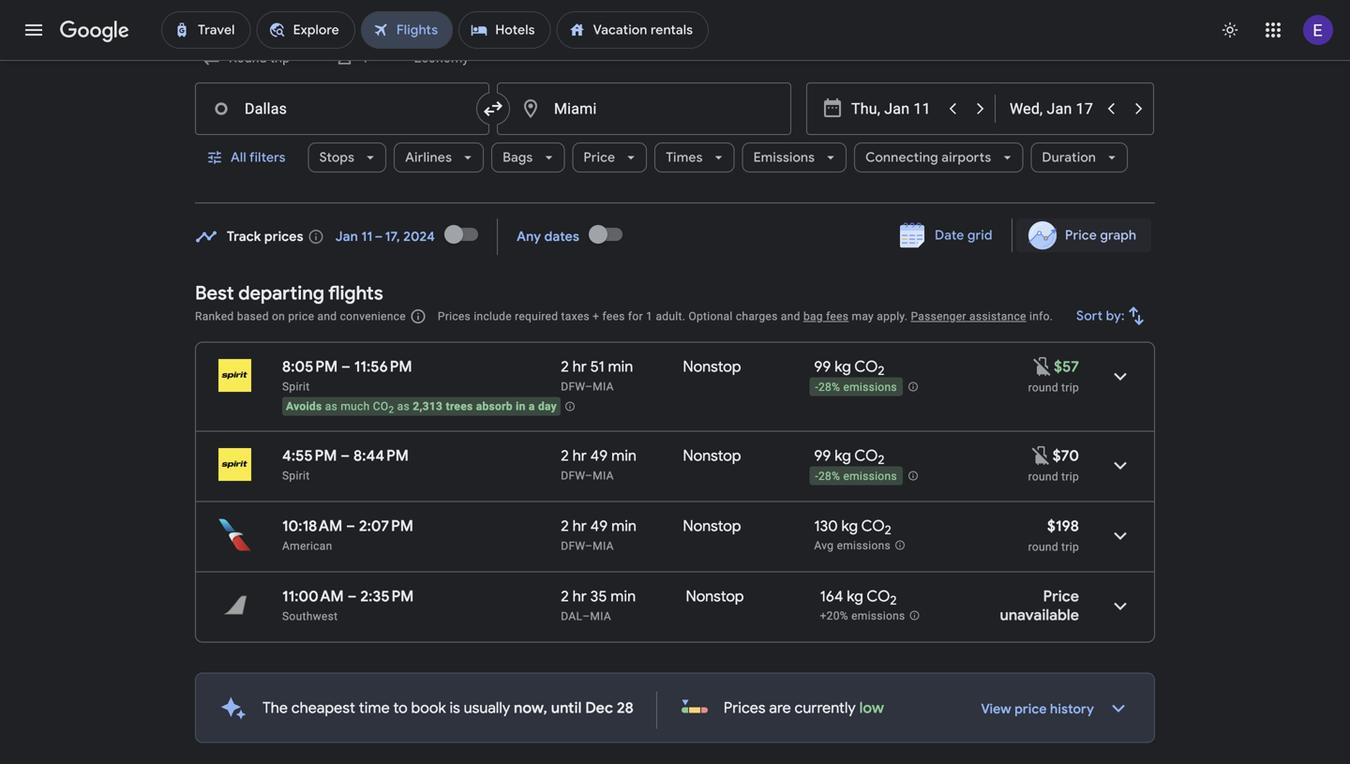 Task type: locate. For each thing, give the bounding box(es) containing it.
2 round from the top
[[1028, 470, 1059, 483]]

price inside "price graph" button
[[1065, 227, 1097, 244]]

2:07 pm
[[359, 517, 414, 536]]

10:18 am
[[282, 517, 343, 536]]

8:05 pm – 11:56 pm spirit
[[282, 357, 412, 393]]

1 -28% emissions from the top
[[815, 381, 897, 394]]

co down may
[[855, 357, 878, 377]]

spirit up avoids
[[282, 380, 310, 393]]

prices
[[438, 310, 471, 323], [724, 699, 766, 718]]

co inside 164 kg co 2
[[867, 587, 890, 606]]

co up 130 kg co 2
[[855, 446, 878, 466]]

49
[[590, 446, 608, 466], [590, 517, 608, 536]]

- up the 130
[[815, 470, 819, 483]]

kg up 130 kg co 2
[[835, 446, 851, 466]]

0 vertical spatial price
[[288, 310, 314, 323]]

0 vertical spatial 28%
[[819, 381, 840, 394]]

spirit inside '8:05 pm – 11:56 pm spirit'
[[282, 380, 310, 393]]

min inside 2 hr 51 min dfw – mia
[[608, 357, 633, 377]]

2 up 2 hr 35 min dal – mia
[[561, 517, 569, 536]]

absorb
[[476, 400, 513, 413]]

jan
[[336, 228, 358, 245]]

1 vertical spatial round
[[1028, 470, 1059, 483]]

emissions up 130 kg co 2
[[843, 470, 897, 483]]

kg up avg emissions
[[842, 517, 858, 536]]

1 total duration 2 hr 49 min. element from the top
[[561, 446, 683, 468]]

0 horizontal spatial price
[[288, 310, 314, 323]]

1 vertical spatial 99
[[814, 446, 831, 466]]

airports
[[942, 149, 992, 166]]

2 vertical spatial round
[[1028, 541, 1059, 554]]

and
[[317, 310, 337, 323], [781, 310, 801, 323]]

price right on at the top left of page
[[288, 310, 314, 323]]

hr for 2:35 pm
[[573, 587, 587, 606]]

–
[[341, 357, 351, 377], [585, 380, 593, 393], [341, 446, 350, 466], [585, 469, 593, 482], [346, 517, 355, 536], [585, 540, 593, 553], [348, 587, 357, 606], [583, 610, 590, 623]]

0 vertical spatial -
[[815, 381, 819, 394]]

$70
[[1053, 446, 1079, 466]]

2 hr 35 min dal – mia
[[561, 587, 636, 623]]

28% down bag fees button
[[819, 381, 840, 394]]

fees right bag
[[826, 310, 849, 323]]

hr for 11:56 pm
[[573, 357, 587, 377]]

spirit inside 4:55 pm – 8:44 pm spirit
[[282, 469, 310, 482]]

price button
[[572, 135, 647, 180]]

130
[[814, 517, 838, 536]]

130 kg co 2
[[814, 517, 892, 538]]

99 kg co 2 up 130 kg co 2
[[814, 446, 885, 468]]

2 hr 49 min dfw – mia up 35 in the bottom of the page
[[561, 517, 637, 553]]

2 hr 51 min dfw – mia
[[561, 357, 633, 393]]

4 hr from the top
[[573, 587, 587, 606]]

0 vertical spatial -28% emissions
[[815, 381, 897, 394]]

49 up 35 in the bottom of the page
[[590, 517, 608, 536]]

flight details. leaves dallas/fort worth international airport at 8:05 pm on thursday, january 11 and arrives at miami international airport at 11:56 pm on thursday, january 11. image
[[1098, 354, 1143, 399]]

min up the total duration 2 hr 35 min. element
[[611, 517, 637, 536]]

0 vertical spatial 1
[[361, 50, 369, 66]]

1 49 from the top
[[590, 446, 608, 466]]

dal
[[561, 610, 583, 623]]

None search field
[[195, 36, 1155, 203]]

and left bag
[[781, 310, 801, 323]]

grid
[[968, 227, 993, 244]]

- for 2 hr 49 min
[[815, 470, 819, 483]]

1 vertical spatial spirit
[[282, 469, 310, 482]]

1 vertical spatial price
[[1015, 701, 1047, 718]]

price
[[584, 149, 615, 166], [1065, 227, 1097, 244], [1043, 587, 1079, 606]]

kg down bag fees button
[[835, 357, 851, 377]]

history
[[1050, 701, 1094, 718]]

2 inside 2 hr 35 min dal – mia
[[561, 587, 569, 606]]

much
[[341, 400, 370, 413]]

1 hr from the top
[[573, 357, 587, 377]]

hr up 2 hr 35 min dal – mia
[[573, 517, 587, 536]]

2 49 from the top
[[590, 517, 608, 536]]

1 vertical spatial price
[[1065, 227, 1097, 244]]

2 right the much
[[389, 404, 394, 415]]

hr for 2:07 pm
[[573, 517, 587, 536]]

trip down the $70
[[1062, 470, 1079, 483]]

trees
[[446, 400, 473, 413]]

dec
[[585, 699, 613, 718]]

2 fees from the left
[[826, 310, 849, 323]]

None text field
[[195, 83, 490, 135]]

track prices
[[227, 228, 304, 245]]

round down the $70
[[1028, 470, 1059, 483]]

as left 2,313
[[397, 400, 410, 413]]

1 horizontal spatial fees
[[826, 310, 849, 323]]

min down 2 hr 51 min dfw – mia at the left
[[611, 446, 637, 466]]

1 dfw from the top
[[561, 380, 585, 393]]

hr down avoids as much co2 as 2313 trees absorb in a day. learn more about this calculation. icon
[[573, 446, 587, 466]]

total duration 2 hr 49 min. element for 130
[[561, 517, 683, 539]]

duration button
[[1031, 135, 1128, 180]]

28% up the 130
[[819, 470, 840, 483]]

hr for 8:44 pm
[[573, 446, 587, 466]]

2 left 51
[[561, 357, 569, 377]]

1 vertical spatial prices
[[724, 699, 766, 718]]

2 hr 49 min dfw – mia for 8:44 pm
[[561, 446, 637, 482]]

1 vertical spatial 1
[[646, 310, 653, 323]]

nonstop flight. element for 11:56 pm
[[683, 357, 741, 379]]

1 inside popup button
[[361, 50, 369, 66]]

0 vertical spatial prices
[[438, 310, 471, 323]]

49 down 2 hr 51 min dfw – mia at the left
[[590, 446, 608, 466]]

2 dfw from the top
[[561, 469, 585, 482]]

99 down bag fees button
[[814, 357, 831, 377]]

1 and from the left
[[317, 310, 337, 323]]

49 for 8:44 pm
[[590, 446, 608, 466]]

nonstop flight. element
[[683, 357, 741, 379], [683, 446, 741, 468], [683, 517, 741, 539], [686, 587, 744, 609]]

unavailable
[[1000, 606, 1079, 625]]

1 28% from the top
[[819, 381, 840, 394]]

mia
[[593, 380, 614, 393], [593, 469, 614, 482], [593, 540, 614, 553], [590, 610, 611, 623]]

1 vertical spatial this price for this flight doesn't include overhead bin access. if you need a carry-on bag, use the bags filter to update prices. image
[[1030, 444, 1053, 467]]

2 28% from the top
[[819, 470, 840, 483]]

hr left 35 in the bottom of the page
[[573, 587, 587, 606]]

total duration 2 hr 49 min. element up the total duration 2 hr 35 min. element
[[561, 517, 683, 539]]

prices left are
[[724, 699, 766, 718]]

round trip
[[1028, 381, 1079, 394], [1028, 470, 1079, 483]]

3 round from the top
[[1028, 541, 1059, 554]]

2 99 kg co 2 from the top
[[814, 446, 885, 468]]

emissions
[[754, 149, 815, 166]]

2 up +20% emissions
[[890, 593, 897, 609]]

any dates
[[517, 228, 580, 245]]

0 vertical spatial round
[[1028, 381, 1059, 394]]

price for price graph
[[1065, 227, 1097, 244]]

99 for 2 hr 49 min
[[814, 446, 831, 466]]

2 hr from the top
[[573, 446, 587, 466]]

0 vertical spatial round trip
[[1028, 381, 1079, 394]]

this price for this flight doesn't include overhead bin access. if you need a carry-on bag, use the bags filter to update prices. image for $70
[[1030, 444, 1053, 467]]

0 vertical spatial total duration 2 hr 49 min. element
[[561, 446, 683, 468]]

2 total duration 2 hr 49 min. element from the top
[[561, 517, 683, 539]]

stops
[[319, 149, 355, 166]]

2 99 from the top
[[814, 446, 831, 466]]

hr inside 2 hr 35 min dal – mia
[[573, 587, 587, 606]]

any
[[517, 228, 541, 245]]

mia inside 2 hr 51 min dfw – mia
[[593, 380, 614, 393]]

1 trip from the top
[[1062, 381, 1079, 394]]

2 down avoids as much co2 as 2313 trees absorb in a day. learn more about this calculation. icon
[[561, 446, 569, 466]]

price inside price unavailable
[[1043, 587, 1079, 606]]

and down "flights"
[[317, 310, 337, 323]]

2 hr 49 min dfw – mia down avoids as much co2 as 2313 trees absorb in a day. learn more about this calculation. icon
[[561, 446, 637, 482]]

may
[[852, 310, 874, 323]]

ranked
[[195, 310, 234, 323]]

1 fees from the left
[[603, 310, 625, 323]]

price left the graph
[[1065, 227, 1097, 244]]

1 vertical spatial total duration 2 hr 49 min. element
[[561, 517, 683, 539]]

-28% emissions down may
[[815, 381, 897, 394]]

0 vertical spatial 49
[[590, 446, 608, 466]]

– inside 2 hr 51 min dfw – mia
[[585, 380, 593, 393]]

dfw down avoids as much co2 as 2313 trees absorb in a day. learn more about this calculation. icon
[[561, 469, 585, 482]]

avg emissions
[[814, 539, 891, 553]]

price right view
[[1015, 701, 1047, 718]]

1 vertical spatial -28% emissions
[[815, 470, 897, 483]]

0 vertical spatial price
[[584, 149, 615, 166]]

$57
[[1054, 357, 1079, 377]]

now,
[[514, 699, 548, 718]]

1 vertical spatial 2 hr 49 min dfw – mia
[[561, 517, 637, 553]]

1 99 kg co 2 from the top
[[814, 357, 885, 379]]

co inside avoids as much co 2 as 2,313 trees absorb in a day
[[373, 400, 389, 413]]

sort by: button
[[1069, 294, 1155, 339]]

nonstop for 2:35 pm
[[686, 587, 744, 606]]

3 dfw from the top
[[561, 540, 585, 553]]

min right 51
[[608, 357, 633, 377]]

include
[[474, 310, 512, 323]]

-28% emissions up 130 kg co 2
[[815, 470, 897, 483]]

0 vertical spatial 99 kg co 2
[[814, 357, 885, 379]]

1 vertical spatial round trip
[[1028, 470, 1079, 483]]

southwest
[[282, 610, 338, 623]]

flights
[[328, 281, 383, 305]]

2 up dal
[[561, 587, 569, 606]]

dates
[[545, 228, 580, 245]]

total duration 2 hr 49 min. element down avoids as much co2 as 2313 trees absorb in a day. learn more about this calculation. icon
[[561, 446, 683, 468]]

avoids as much co2 as 2313 trees absorb in a day. learn more about this calculation. image
[[565, 401, 576, 412]]

4:55 pm
[[282, 446, 337, 466]]

2 inside avoids as much co 2 as 2,313 trees absorb in a day
[[389, 404, 394, 415]]

1 spirit from the top
[[282, 380, 310, 393]]

dfw inside 2 hr 51 min dfw – mia
[[561, 380, 585, 393]]

sort
[[1077, 308, 1103, 324]]

learn more about ranking image
[[410, 308, 427, 325]]

11:00 am
[[282, 587, 344, 606]]

trip
[[1062, 381, 1079, 394], [1062, 470, 1079, 483], [1062, 541, 1079, 554]]

0 vertical spatial spirit
[[282, 380, 310, 393]]

1 vertical spatial 99 kg co 2
[[814, 446, 885, 468]]

Arrival time: 8:44 PM. text field
[[354, 446, 409, 466]]

round trip down the $70
[[1028, 470, 1079, 483]]

co for 11:56 pm
[[855, 357, 878, 377]]

cheapest
[[291, 699, 355, 718]]

1 vertical spatial -
[[815, 470, 819, 483]]

2 vertical spatial price
[[1043, 587, 1079, 606]]

1 vertical spatial 49
[[590, 517, 608, 536]]

price for price unavailable
[[1043, 587, 1079, 606]]

min right 35 in the bottom of the page
[[611, 587, 636, 606]]

0 vertical spatial 2 hr 49 min dfw – mia
[[561, 446, 637, 482]]

49 for 2:07 pm
[[590, 517, 608, 536]]

taxes
[[561, 310, 590, 323]]

learn more about tracked prices image
[[307, 228, 324, 245]]

find the best price region
[[195, 212, 1155, 267]]

+
[[593, 310, 599, 323]]

Departure time: 4:55 PM. text field
[[282, 446, 337, 466]]

as
[[325, 400, 338, 413], [397, 400, 410, 413]]

dfw up avoids as much co2 as 2313 trees absorb in a day. learn more about this calculation. icon
[[561, 380, 585, 393]]

99 up the 130
[[814, 446, 831, 466]]

this price for this flight doesn't include overhead bin access. if you need a carry-on bag, use the bags filter to update prices. image
[[1032, 355, 1054, 378], [1030, 444, 1053, 467]]

1 vertical spatial dfw
[[561, 469, 585, 482]]

kg
[[835, 357, 851, 377], [835, 446, 851, 466], [842, 517, 858, 536], [847, 587, 864, 606]]

min for 2:07 pm
[[611, 517, 637, 536]]

1 vertical spatial 28%
[[819, 470, 840, 483]]

0 vertical spatial 99
[[814, 357, 831, 377]]

99 kg co 2 for $70
[[814, 446, 885, 468]]

1 2 hr 49 min dfw – mia from the top
[[561, 446, 637, 482]]

fees right '+'
[[603, 310, 625, 323]]

min for 11:56 pm
[[608, 357, 633, 377]]

-28% emissions
[[815, 381, 897, 394], [815, 470, 897, 483]]

2 up avg emissions
[[885, 523, 892, 538]]

1 - from the top
[[815, 381, 819, 394]]

1 horizontal spatial and
[[781, 310, 801, 323]]

round down $198 text box
[[1028, 541, 1059, 554]]

apply.
[[877, 310, 908, 323]]

kg inside 130 kg co 2
[[842, 517, 858, 536]]

1 horizontal spatial as
[[397, 400, 410, 413]]

kg inside 164 kg co 2
[[847, 587, 864, 606]]

emissions down may
[[843, 381, 897, 394]]

2 inside 164 kg co 2
[[890, 593, 897, 609]]

70 US dollars text field
[[1053, 446, 1079, 466]]

co up +20% emissions
[[867, 587, 890, 606]]

1 horizontal spatial prices
[[724, 699, 766, 718]]

low
[[860, 699, 884, 718]]

99 kg co 2 down may
[[814, 357, 885, 379]]

1 horizontal spatial price
[[1015, 701, 1047, 718]]

198 US dollars text field
[[1047, 517, 1079, 536]]

0 vertical spatial dfw
[[561, 380, 585, 393]]

hr left 51
[[573, 357, 587, 377]]

2 trip from the top
[[1062, 470, 1079, 483]]

kg up +20% emissions
[[847, 587, 864, 606]]

trip inside the '$198 round trip'
[[1062, 541, 1079, 554]]

dfw up 2 hr 35 min dal – mia
[[561, 540, 585, 553]]

4:55 pm – 8:44 pm spirit
[[282, 446, 409, 482]]

mia inside 2 hr 35 min dal – mia
[[590, 610, 611, 623]]

price inside price popup button
[[584, 149, 615, 166]]

2 round trip from the top
[[1028, 470, 1079, 483]]

dfw for 11:56 pm
[[561, 380, 585, 393]]

min inside 2 hr 35 min dal – mia
[[611, 587, 636, 606]]

round down $57
[[1028, 381, 1059, 394]]

all filters
[[231, 149, 286, 166]]

11:56 pm
[[354, 357, 412, 377]]

nonstop flight. element for 2:07 pm
[[683, 517, 741, 539]]

0 horizontal spatial prices
[[438, 310, 471, 323]]

2 and from the left
[[781, 310, 801, 323]]

bags
[[503, 149, 533, 166]]

2
[[561, 357, 569, 377], [878, 363, 885, 379], [389, 404, 394, 415], [561, 446, 569, 466], [878, 452, 885, 468], [561, 517, 569, 536], [885, 523, 892, 538], [561, 587, 569, 606], [890, 593, 897, 609]]

2 2 hr 49 min dfw – mia from the top
[[561, 517, 637, 553]]

mia for 2:35 pm
[[590, 610, 611, 623]]

flight details. leaves dallas love field at 11:00 am on thursday, january 11 and arrives at miami international airport at 2:35 pm on thursday, january 11. image
[[1098, 584, 1143, 629]]

Departure time: 10:18 AM. text field
[[282, 517, 343, 536]]

1 round trip from the top
[[1028, 381, 1079, 394]]

prices right learn more about ranking image
[[438, 310, 471, 323]]

co inside 130 kg co 2
[[861, 517, 885, 536]]

price graph button
[[1016, 218, 1152, 252]]

0 vertical spatial this price for this flight doesn't include overhead bin access. if you need a carry-on bag, use the bags filter to update prices. image
[[1032, 355, 1054, 378]]

1 vertical spatial trip
[[1062, 470, 1079, 483]]

0 horizontal spatial 1
[[361, 50, 369, 66]]

28%
[[819, 381, 840, 394], [819, 470, 840, 483]]

round for $57
[[1028, 381, 1059, 394]]

co up avg emissions
[[861, 517, 885, 536]]

None field
[[195, 41, 324, 75], [406, 41, 503, 75], [195, 41, 324, 75], [406, 41, 503, 75]]

0 vertical spatial trip
[[1062, 381, 1079, 394]]

2 - from the top
[[815, 470, 819, 483]]

none search field containing all filters
[[195, 36, 1155, 203]]

0 horizontal spatial and
[[317, 310, 337, 323]]

99
[[814, 357, 831, 377], [814, 446, 831, 466]]

emissions down 164 kg co 2
[[852, 610, 905, 623]]

2 spirit from the top
[[282, 469, 310, 482]]

total duration 2 hr 49 min. element
[[561, 446, 683, 468], [561, 517, 683, 539]]

price left flight details. leaves dallas love field at 11:00 am on thursday, january 11 and arrives at miami international airport at 2:35 pm on thursday, january 11. image
[[1043, 587, 1079, 606]]

price for price
[[584, 149, 615, 166]]

- down bag
[[815, 381, 819, 394]]

the cheapest time to book is usually now, until dec 28
[[263, 699, 634, 718]]

trip down the 57 us dollars text field
[[1062, 381, 1079, 394]]

trip down $198
[[1062, 541, 1079, 554]]

2 vertical spatial dfw
[[561, 540, 585, 553]]

0 horizontal spatial as
[[325, 400, 338, 413]]

Return text field
[[1010, 83, 1096, 134]]

1 99 from the top
[[814, 357, 831, 377]]

spirit down departure time: 4:55 pm. text field
[[282, 469, 310, 482]]

round trip for $70
[[1028, 470, 1079, 483]]

1 horizontal spatial 1
[[646, 310, 653, 323]]

3 hr from the top
[[573, 517, 587, 536]]

hr inside 2 hr 51 min dfw – mia
[[573, 357, 587, 377]]

mia for 11:56 pm
[[593, 380, 614, 393]]

0 horizontal spatial fees
[[603, 310, 625, 323]]

None text field
[[497, 83, 791, 135]]

flight details. leaves dallas/fort worth international airport at 10:18 am on thursday, january 11 and arrives at miami international airport at 2:07 pm on thursday, january 11. image
[[1098, 513, 1143, 558]]

co right the much
[[373, 400, 389, 413]]

– inside 4:55 pm – 8:44 pm spirit
[[341, 446, 350, 466]]

2 -28% emissions from the top
[[815, 470, 897, 483]]

3 trip from the top
[[1062, 541, 1079, 554]]

times button
[[655, 135, 735, 180]]

round trip down the 57 us dollars text field
[[1028, 381, 1079, 394]]

2 vertical spatial trip
[[1062, 541, 1079, 554]]

51
[[590, 357, 605, 377]]

price right bags popup button
[[584, 149, 615, 166]]

avoids as much co 2 as 2,313 trees absorb in a day
[[286, 400, 557, 415]]

airlines button
[[394, 135, 484, 180]]

as left the much
[[325, 400, 338, 413]]

1 round from the top
[[1028, 381, 1059, 394]]



Task type: describe. For each thing, give the bounding box(es) containing it.
1 as from the left
[[325, 400, 338, 413]]

10:18 am – 2:07 pm american
[[282, 517, 414, 553]]

min for 8:44 pm
[[611, 446, 637, 466]]

for
[[628, 310, 643, 323]]

prices
[[264, 228, 304, 245]]

all filters button
[[195, 135, 301, 180]]

nonstop flight. element for 8:44 pm
[[683, 446, 741, 468]]

emissions down 130 kg co 2
[[837, 539, 891, 553]]

Departure text field
[[851, 83, 938, 134]]

a
[[529, 400, 535, 413]]

kg for 2:07 pm
[[842, 517, 858, 536]]

on
[[272, 310, 285, 323]]

flight details. leaves dallas/fort worth international airport at 4:55 pm on thursday, january 11 and arrives at miami international airport at 8:44 pm on thursday, january 11. image
[[1098, 443, 1143, 488]]

11 – 17,
[[361, 228, 400, 245]]

1 inside best departing flights main content
[[646, 310, 653, 323]]

book
[[411, 699, 446, 718]]

sort by:
[[1077, 308, 1125, 324]]

change appearance image
[[1208, 8, 1253, 53]]

required
[[515, 310, 558, 323]]

co for 2:35 pm
[[867, 587, 890, 606]]

leaves dallas love field at 11:00 am on thursday, january 11 and arrives at miami international airport at 2:35 pm on thursday, january 11. element
[[282, 587, 414, 606]]

total duration 2 hr 51 min. element
[[561, 357, 683, 379]]

– inside 10:18 am – 2:07 pm american
[[346, 517, 355, 536]]

round inside the '$198 round trip'
[[1028, 541, 1059, 554]]

total duration 2 hr 49 min. element for 99
[[561, 446, 683, 468]]

164
[[820, 587, 843, 606]]

avg
[[814, 539, 834, 553]]

57 US dollars text field
[[1054, 357, 1079, 377]]

this price for this flight doesn't include overhead bin access. if you need a carry-on bag, use the bags filter to update prices. image for $57
[[1032, 355, 1054, 378]]

connecting airports button
[[854, 135, 1023, 180]]

round trip for $57
[[1028, 381, 1079, 394]]

28
[[617, 699, 634, 718]]

Arrival time: 2:35 PM. text field
[[360, 587, 414, 606]]

leaves dallas/fort worth international airport at 8:05 pm on thursday, january 11 and arrives at miami international airport at 11:56 pm on thursday, january 11. element
[[282, 357, 412, 377]]

leaves dallas/fort worth international airport at 10:18 am on thursday, january 11 and arrives at miami international airport at 2:07 pm on thursday, january 11. element
[[282, 517, 414, 536]]

track
[[227, 228, 261, 245]]

passenger assistance button
[[911, 310, 1027, 323]]

time
[[359, 699, 390, 718]]

leaves dallas/fort worth international airport at 4:55 pm on thursday, january 11 and arrives at miami international airport at 8:44 pm on thursday, january 11. element
[[282, 446, 409, 466]]

kg for 2:35 pm
[[847, 587, 864, 606]]

+20% emissions
[[820, 610, 905, 623]]

+20%
[[820, 610, 849, 623]]

bag
[[804, 310, 823, 323]]

99 for 2 hr 51 min
[[814, 357, 831, 377]]

currently
[[795, 699, 856, 718]]

view price history image
[[1096, 686, 1141, 731]]

view price history
[[981, 701, 1094, 718]]

Departure time: 11:00 AM. text field
[[282, 587, 344, 606]]

kg for 11:56 pm
[[835, 357, 851, 377]]

departing
[[238, 281, 324, 305]]

round for $70
[[1028, 470, 1059, 483]]

spirit for 8:05 pm
[[282, 380, 310, 393]]

jan 11 – 17, 2024
[[336, 228, 435, 245]]

$198 round trip
[[1028, 517, 1079, 554]]

2024
[[404, 228, 435, 245]]

date grid
[[935, 227, 993, 244]]

– inside 11:00 am – 2:35 pm southwest
[[348, 587, 357, 606]]

best departing flights main content
[[195, 212, 1155, 764]]

ranked based on price and convenience
[[195, 310, 406, 323]]

dfw for 2:07 pm
[[561, 540, 585, 553]]

charges
[[736, 310, 778, 323]]

by:
[[1106, 308, 1125, 324]]

price graph
[[1065, 227, 1137, 244]]

min for 2:35 pm
[[611, 587, 636, 606]]

passenger
[[911, 310, 967, 323]]

main menu image
[[23, 19, 45, 41]]

total duration 2 hr 35 min. element
[[561, 587, 686, 609]]

trip for $57
[[1062, 381, 1079, 394]]

-28% emissions for $57
[[815, 381, 897, 394]]

11:00 am – 2:35 pm southwest
[[282, 587, 414, 623]]

connecting airports
[[866, 149, 992, 166]]

in
[[516, 400, 526, 413]]

the
[[263, 699, 288, 718]]

connecting
[[866, 149, 939, 166]]

2 inside 2 hr 51 min dfw – mia
[[561, 357, 569, 377]]

trip for $70
[[1062, 470, 1079, 483]]

- for 2 hr 51 min
[[815, 381, 819, 394]]

Departure time: 8:05 PM. text field
[[282, 357, 338, 377]]

stops button
[[308, 135, 386, 180]]

$198
[[1047, 517, 1079, 536]]

Arrival time: 11:56 PM. text field
[[354, 357, 412, 377]]

dfw for 8:44 pm
[[561, 469, 585, 482]]

adult.
[[656, 310, 686, 323]]

35
[[590, 587, 607, 606]]

view
[[981, 701, 1012, 718]]

mia for 2:07 pm
[[593, 540, 614, 553]]

164 kg co 2
[[820, 587, 897, 609]]

8:44 pm
[[354, 446, 409, 466]]

prices are currently low
[[724, 699, 884, 718]]

– inside '8:05 pm – 11:56 pm spirit'
[[341, 357, 351, 377]]

2 down apply.
[[878, 363, 885, 379]]

prices for prices are currently low
[[724, 699, 766, 718]]

filters
[[249, 149, 286, 166]]

2 inside 130 kg co 2
[[885, 523, 892, 538]]

best departing flights
[[195, 281, 383, 305]]

is
[[450, 699, 460, 718]]

emissions button
[[742, 135, 847, 180]]

co for 8:44 pm
[[855, 446, 878, 466]]

to
[[393, 699, 408, 718]]

– inside 2 hr 35 min dal – mia
[[583, 610, 590, 623]]

usually
[[464, 699, 510, 718]]

nonstop flight. element for 2:35 pm
[[686, 587, 744, 609]]

2 hr 49 min dfw – mia for 2:07 pm
[[561, 517, 637, 553]]

28% for 2 hr 49 min
[[819, 470, 840, 483]]

nonstop for 2:07 pm
[[683, 517, 741, 536]]

assistance
[[970, 310, 1027, 323]]

nonstop for 11:56 pm
[[683, 357, 741, 377]]

kg for 8:44 pm
[[835, 446, 851, 466]]

28% for 2 hr 51 min
[[819, 381, 840, 394]]

american
[[282, 540, 332, 553]]

mia for 8:44 pm
[[593, 469, 614, 482]]

99 kg co 2 for $57
[[814, 357, 885, 379]]

spirit for 4:55 pm
[[282, 469, 310, 482]]

2 up 130 kg co 2
[[878, 452, 885, 468]]

times
[[666, 149, 703, 166]]

prices for prices include required taxes + fees for 1 adult. optional charges and bag fees may apply. passenger assistance
[[438, 310, 471, 323]]

graph
[[1100, 227, 1137, 244]]

convenience
[[340, 310, 406, 323]]

airlines
[[405, 149, 452, 166]]

2,313
[[413, 400, 443, 413]]

date grid button
[[886, 218, 1008, 252]]

are
[[769, 699, 791, 718]]

day
[[538, 400, 557, 413]]

duration
[[1042, 149, 1096, 166]]

2 as from the left
[[397, 400, 410, 413]]

price unavailable
[[1000, 587, 1079, 625]]

bags button
[[491, 135, 565, 180]]

prices include required taxes + fees for 1 adult. optional charges and bag fees may apply. passenger assistance
[[438, 310, 1027, 323]]

best
[[195, 281, 234, 305]]

2:35 pm
[[360, 587, 414, 606]]

co for 2:07 pm
[[861, 517, 885, 536]]

8:05 pm
[[282, 357, 338, 377]]

-28% emissions for $70
[[815, 470, 897, 483]]

nonstop for 8:44 pm
[[683, 446, 741, 466]]

all
[[231, 149, 246, 166]]

Arrival time: 2:07 PM. text field
[[359, 517, 414, 536]]

optional
[[689, 310, 733, 323]]

swap origin and destination. image
[[482, 98, 505, 120]]



Task type: vqa. For each thing, say whether or not it's contained in the screenshot.
'2 hr 49 min DFW – MIA' to the bottom
yes



